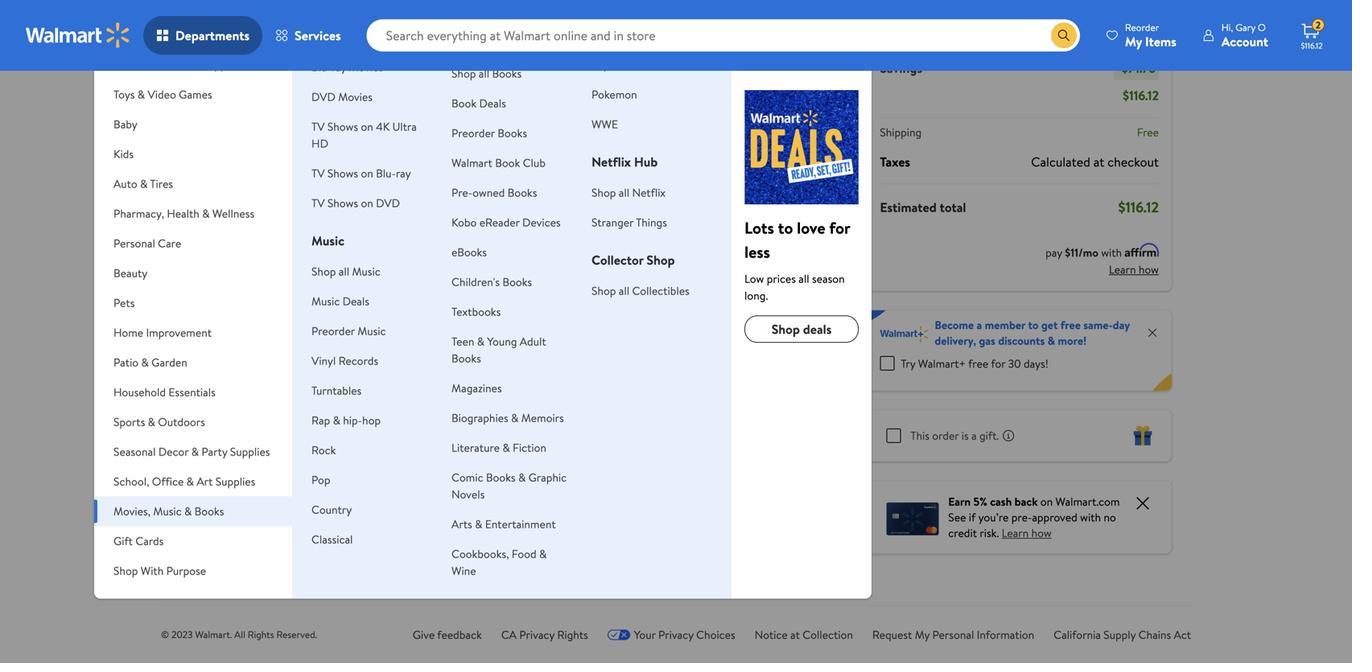 Task type: describe. For each thing, give the bounding box(es) containing it.
divider,
[[209, 442, 252, 460]]

you're
[[979, 510, 1009, 525]]

for for free
[[991, 356, 1006, 371]]

steel inside 'now $348.00 $579.00 ge profile™ opal™ nugget ice maker with side tank, countertop icemaker, stainless steel'
[[509, 477, 537, 495]]

credit
[[949, 525, 977, 541]]

preorder music link
[[312, 323, 386, 339]]

now for now $49.00
[[209, 333, 238, 353]]

deal for now $348.00
[[465, 186, 484, 200]]

shop up collectibles
[[647, 251, 675, 269]]

gift
[[114, 533, 133, 549]]

1 vertical spatial personal
[[933, 627, 974, 643]]

party
[[202, 444, 227, 460]]

& inside comic books & graphic novels
[[518, 470, 526, 485]]

stainless inside chefman turbo fry stainless steel air fryer with basket divider, 8 quart
[[230, 389, 278, 407]]

& inside auto & tires dropdown button
[[140, 176, 148, 192]]

3+ day shipping inside now $7.49 group
[[711, 479, 775, 493]]

give
[[413, 627, 435, 643]]

give feedback
[[413, 627, 482, 643]]

a inside become a member to get free same-day delivery, gas discounts & more!
[[977, 317, 982, 333]]

super
[[592, 57, 620, 72]]

preorder books
[[452, 125, 527, 141]]

personal inside personal care dropdown button
[[114, 235, 155, 251]]

this
[[911, 428, 930, 444]]

0 horizontal spatial book
[[452, 95, 477, 111]]

0 horizontal spatial rights
[[248, 628, 274, 642]]

1 vertical spatial movies
[[338, 89, 373, 105]]

heat
[[707, 407, 735, 424]]

on for dvd
[[361, 195, 373, 211]]

shipping up appliances on the top left of page
[[238, 25, 273, 39]]

services
[[295, 27, 341, 44]]

memoirs
[[521, 410, 564, 426]]

pay $11/mo with
[[1046, 245, 1125, 260]]

boost™
[[738, 407, 775, 424]]

on right back
[[1041, 494, 1053, 510]]

see
[[949, 510, 966, 525]]

add button for now $349.00
[[336, 283, 395, 309]]

add for now $7.49 group in the right of the page
[[736, 288, 756, 303]]

with inside 'now $348.00 $579.00 ge profile™ opal™ nugget ice maker with side tank, countertop icemaker, stainless steel'
[[515, 407, 539, 424]]

with inside see if you're pre-approved with no credit risk.
[[1080, 510, 1101, 525]]

discounts
[[998, 333, 1045, 349]]

1 vertical spatial deals
[[272, 147, 306, 167]]

comic
[[452, 470, 483, 485]]

close walmart plus section image
[[1146, 326, 1159, 339]]

on for 4k
[[361, 119, 373, 134]]

now $7.49 group
[[707, 177, 803, 502]]

0 horizontal spatial learn how
[[1002, 525, 1052, 541]]

pokemon link
[[592, 87, 637, 102]]

-$71.76
[[1117, 59, 1156, 77]]

deal for now $7.49
[[714, 186, 733, 200]]

add to cart image inside the add group
[[592, 286, 611, 305]]

1 horizontal spatial learn
[[1109, 262, 1136, 277]]

devices
[[522, 215, 561, 230]]

shop all books link
[[452, 66, 522, 81]]

shop all collectibles link
[[592, 283, 690, 299]]

books inside comic books & graphic novels
[[486, 470, 516, 485]]

beanie
[[740, 424, 778, 442]]

shows for tv shows on dvd
[[328, 195, 358, 211]]

turntables
[[312, 383, 362, 398]]

movies, music & books button
[[94, 497, 292, 526]]

2-day shipping inside now $348.00 group
[[462, 457, 522, 471]]

pickup for delivery
[[337, 25, 365, 39]]

chains
[[1139, 627, 1171, 643]]

tv shows on dvd link
[[312, 195, 400, 211]]

day up appliances on the top left of page
[[221, 25, 236, 39]]

tv shows on blu-ray link
[[312, 165, 411, 181]]

shipping inside now $7.49 group
[[740, 479, 775, 493]]

shop more deals
[[200, 147, 306, 167]]

all for stranger
[[619, 185, 630, 200]]

search icon image
[[1058, 29, 1071, 42]]

shipping inside now $49.00 group
[[242, 457, 277, 471]]

my for personal
[[915, 627, 930, 643]]

now $349.00 group
[[334, 177, 429, 494]]

give feedback button
[[413, 627, 482, 644]]

shipping down delivery
[[362, 47, 397, 61]]

pre-
[[452, 185, 473, 200]]

estimated total
[[880, 198, 966, 216]]

add for the now $349.00 group
[[362, 288, 382, 303]]

-
[[1117, 59, 1122, 77]]

& inside "cookbooks, food & wine"
[[539, 546, 547, 562]]

appliances
[[207, 57, 259, 72]]

steel inside chefman turbo fry stainless steel air fryer with basket divider, 8 quart
[[209, 407, 237, 424]]

tv for tv shows on blu-ray
[[312, 165, 325, 181]]

reserved.
[[276, 628, 317, 642]]

0 vertical spatial movies
[[349, 59, 383, 75]]

& inside the "pharmacy, health & wellness" dropdown button
[[202, 206, 210, 221]]

tv shows on dvd
[[312, 195, 400, 211]]

things
[[636, 215, 667, 230]]

add button inside group
[[585, 283, 644, 309]]

walmart image
[[26, 23, 130, 48]]

books up book deals on the left
[[492, 66, 522, 81]]

shop for music
[[312, 264, 336, 279]]

maker
[[478, 407, 512, 424]]

vinyl records
[[312, 353, 378, 369]]

countertop
[[458, 442, 524, 460]]

ge
[[458, 371, 475, 389]]

earn
[[949, 494, 971, 510]]

kids button
[[94, 139, 292, 169]]

1 horizontal spatial dvd
[[376, 195, 400, 211]]

walmart+
[[918, 356, 966, 371]]

privacy for ca
[[519, 627, 555, 643]]

banner containing become a member to get free same-day delivery, gas discounts & more!
[[867, 310, 1172, 391]]

now for now $349.00 $499.00
[[334, 333, 363, 353]]

music deals
[[312, 293, 369, 309]]

home improvement
[[114, 325, 212, 341]]

delivery,
[[935, 333, 976, 349]]

2-day shipping up appliances on the top left of page
[[213, 25, 273, 39]]

0 vertical spatial ray
[[331, 59, 346, 75]]

long.
[[745, 288, 768, 303]]

& inside sports & outdoors dropdown button
[[148, 414, 155, 430]]

0 vertical spatial $116.12
[[1301, 40, 1323, 51]]

1 horizontal spatial blu-
[[376, 165, 396, 181]]

1 horizontal spatial 3+ day shipping
[[462, 25, 526, 39]]

school,
[[114, 474, 149, 489]]

home improvement button
[[94, 318, 292, 348]]

0 vertical spatial blu-
[[312, 59, 331, 75]]

Walmart Site-Wide search field
[[367, 19, 1080, 52]]

This order is a gift. checkbox
[[887, 429, 901, 443]]

now $49.00
[[209, 333, 285, 353]]

ereader
[[480, 215, 520, 230]]

become a member to get free same-day delivery, gas discounts & more!
[[935, 317, 1130, 349]]

day inside now $49.00 group
[[226, 457, 240, 471]]

add group
[[583, 177, 678, 474]]

gifting image
[[1133, 426, 1153, 446]]

auto & tires button
[[94, 169, 292, 199]]

magazines link
[[452, 380, 502, 396]]

add to cart image for now $7.49
[[716, 286, 736, 305]]

club
[[523, 155, 546, 171]]

1 horizontal spatial rights
[[557, 627, 588, 643]]

privacy choices icon image
[[608, 629, 631, 641]]

stainless inside 'now $348.00 $579.00 ge profile™ opal™ nugget ice maker with side tank, countertop icemaker, stainless steel'
[[458, 477, 506, 495]]

shop deals
[[772, 320, 832, 338]]

affirm image
[[1125, 243, 1159, 257]]

arts
[[452, 516, 472, 532]]

all
[[234, 628, 245, 642]]

$349.00
[[366, 333, 417, 353]]

dvd movies link
[[312, 89, 373, 105]]

day inside now $348.00 group
[[470, 457, 485, 471]]

super mario link
[[592, 57, 651, 72]]

free inside become a member to get free same-day delivery, gas discounts & more!
[[1061, 317, 1081, 333]]

total
[[940, 198, 966, 216]]

auto
[[114, 176, 137, 192]]

Search search field
[[367, 19, 1080, 52]]

$579.00
[[458, 353, 497, 369]]

shop all netflix
[[592, 185, 666, 200]]

games
[[179, 87, 212, 102]]

supplies for seasonal decor & party supplies
[[230, 444, 270, 460]]

baby
[[114, 116, 137, 132]]

shop left deals
[[772, 320, 800, 338]]

dismiss capital one banner image
[[1133, 494, 1153, 513]]

1 vertical spatial learn
[[1002, 525, 1029, 541]]

nugget
[[493, 389, 536, 407]]

0 vertical spatial 3+
[[462, 25, 472, 39]]

air
[[241, 407, 257, 424]]

tv shows on 4k ultra hd
[[312, 119, 417, 151]]

2-day shipping up super mario
[[586, 25, 646, 39]]

shipping up shop all books link
[[491, 25, 526, 39]]

cookbooks, food & wine
[[452, 546, 547, 579]]

sports & outdoors
[[114, 414, 205, 430]]

1 horizontal spatial netflix
[[632, 185, 666, 200]]

comic books & graphic novels link
[[452, 470, 567, 502]]

video inside dropdown button
[[148, 87, 176, 102]]

fryer
[[260, 407, 289, 424]]

patio
[[114, 355, 139, 370]]

2
[[1316, 18, 1321, 32]]

preorder for book
[[452, 125, 495, 141]]

shipping
[[880, 124, 922, 140]]

request my personal information link
[[873, 627, 1035, 643]]

book deals
[[452, 95, 506, 111]]

$11/mo
[[1065, 245, 1099, 260]]

biographies & memoirs
[[452, 410, 564, 426]]

all for music
[[339, 264, 349, 279]]

dvd movies
[[312, 89, 373, 105]]

textbooks link
[[452, 304, 501, 320]]

days!
[[1024, 356, 1049, 371]]

© 2023 walmart. all rights reserved.
[[161, 628, 317, 642]]

calculated
[[1031, 153, 1091, 171]]

my for items
[[1125, 33, 1142, 50]]

0 vertical spatial learn how
[[1109, 262, 1159, 277]]

shop for purpose
[[114, 563, 138, 579]]

deal inside the add group
[[589, 186, 608, 200]]

information
[[977, 627, 1035, 643]]

tv for tv shows on dvd
[[312, 195, 325, 211]]

deals for shop all music
[[343, 293, 369, 309]]

& inside become a member to get free same-day delivery, gas discounts & more!
[[1048, 333, 1055, 349]]



Task type: vqa. For each thing, say whether or not it's contained in the screenshot.
Seasonal Decor & Party Supplies
yes



Task type: locate. For each thing, give the bounding box(es) containing it.
1 vertical spatial tv
[[312, 165, 325, 181]]

privacy for your
[[659, 627, 694, 643]]

shipping down literature & fiction
[[487, 457, 522, 471]]

1 vertical spatial free
[[968, 356, 989, 371]]

1 vertical spatial pickup
[[711, 457, 738, 471]]

0 horizontal spatial stainless
[[230, 389, 278, 407]]

1 vertical spatial for
[[991, 356, 1006, 371]]

supplies inside dropdown button
[[216, 474, 255, 489]]

add up textbooks
[[487, 288, 507, 303]]

0 vertical spatial preorder
[[452, 125, 495, 141]]

country link
[[312, 502, 352, 518]]

1 horizontal spatial video
[[334, 403, 366, 421]]

for right love
[[829, 217, 850, 239]]

add to cart image inside the now $349.00 group
[[343, 286, 362, 305]]

deal inside now $7.49 group
[[714, 186, 733, 200]]

3 now from the left
[[458, 333, 487, 353]]

0 horizontal spatial my
[[915, 627, 930, 643]]

1 vertical spatial preorder
[[312, 323, 355, 339]]

3+ inside now $49.00 group
[[213, 457, 223, 471]]

add button inside now $348.00 group
[[461, 283, 520, 309]]

shipping down basket
[[242, 457, 277, 471]]

supplies inside dropdown button
[[230, 444, 270, 460]]

wwe link
[[592, 116, 618, 132]]

pickup for 3+ day shipping
[[711, 457, 738, 471]]

for left 30
[[991, 356, 1006, 371]]

ebooks
[[452, 244, 487, 260]]

beauty button
[[94, 258, 292, 288]]

add button inside the now $349.00 group
[[336, 283, 395, 309]]

books down club
[[508, 185, 537, 200]]

series
[[364, 385, 398, 403]]

0 vertical spatial personal
[[114, 235, 155, 251]]

to left love
[[778, 217, 793, 239]]

$15.97
[[707, 353, 736, 369]]

2-day shipping down delivery
[[337, 47, 397, 61]]

4 add button from the left
[[710, 283, 769, 309]]

on inside tv shows on 4k ultra hd
[[361, 119, 373, 134]]

0 horizontal spatial learn
[[1002, 525, 1029, 541]]

3 shows from the top
[[328, 195, 358, 211]]

add down shop all music link
[[362, 288, 382, 303]]

2 horizontal spatial deals
[[479, 95, 506, 111]]

0 horizontal spatial steel
[[209, 407, 237, 424]]

o
[[1258, 21, 1266, 34]]

& inside the patio & garden "dropdown button"
[[141, 355, 149, 370]]

add button for now $7.49
[[710, 283, 769, 309]]

now inside now $7.49 $15.97 huntworth men's force heat boost™ lined beanie (realtree edge®)
[[707, 333, 736, 353]]

to inside become a member to get free same-day delivery, gas discounts & more!
[[1028, 317, 1039, 333]]

add to cart image for now $349.00
[[343, 286, 362, 305]]

my
[[1125, 33, 1142, 50], [915, 627, 930, 643]]

home, furniture & appliances button
[[94, 50, 292, 80]]

add to cart image inside now $7.49 group
[[716, 286, 736, 305]]

shop for books
[[452, 66, 476, 81]]

0 vertical spatial my
[[1125, 33, 1142, 50]]

food
[[512, 546, 537, 562]]

chefman turbo fry stainless steel air fryer with basket divider, 8 quart
[[209, 371, 299, 460]]

add to cart image down shop all music link
[[343, 286, 362, 305]]

4 add from the left
[[736, 288, 756, 303]]

2 vertical spatial 3+ day shipping
[[711, 479, 775, 493]]

1 vertical spatial video
[[334, 403, 366, 421]]

add inside now $348.00 group
[[487, 288, 507, 303]]

at for notice
[[791, 627, 800, 643]]

add to cart image
[[467, 286, 487, 305]]

day up dvd movies
[[346, 47, 360, 61]]

0 vertical spatial learn
[[1109, 262, 1136, 277]]

learn more about gifting image
[[1002, 429, 1015, 442]]

deals for shop all books
[[479, 95, 506, 111]]

dvd down tv shows on blu-ray link
[[376, 195, 400, 211]]

1 horizontal spatial add to cart image
[[592, 286, 611, 305]]

0 horizontal spatial personal
[[114, 235, 155, 251]]

rap & hip-hop
[[312, 413, 381, 428]]

children's books
[[452, 274, 532, 290]]

0 horizontal spatial to
[[778, 217, 793, 239]]

for inside lots to love for less low prices all season long.
[[829, 217, 850, 239]]

0 horizontal spatial netflix
[[592, 153, 631, 171]]

shop with purpose
[[114, 563, 206, 579]]

1 vertical spatial ray
[[396, 165, 411, 181]]

sports
[[114, 414, 145, 430]]

1 horizontal spatial privacy
[[659, 627, 694, 643]]

day down (realtree
[[724, 479, 738, 493]]

books up 'walmart book club'
[[498, 125, 527, 141]]

on for blu-
[[361, 165, 373, 181]]

request my personal information
[[873, 627, 1035, 643]]

0 horizontal spatial dvd
[[312, 89, 336, 105]]

blu- up tv shows on dvd link
[[376, 165, 396, 181]]

1 vertical spatial supplies
[[216, 474, 255, 489]]

tv down tv shows on blu-ray link
[[312, 195, 325, 211]]

& inside seasonal decor & party supplies dropdown button
[[191, 444, 199, 460]]

add for the add group
[[611, 288, 631, 303]]

become
[[935, 317, 974, 333]]

0 horizontal spatial 3+ day shipping
[[213, 457, 277, 471]]

1 deal from the left
[[340, 186, 359, 200]]

$116.12 down 2
[[1301, 40, 1323, 51]]

3+ inside now $7.49 group
[[711, 479, 722, 493]]

0 vertical spatial pickup
[[337, 25, 365, 39]]

with
[[1101, 245, 1122, 260], [515, 407, 539, 424], [209, 424, 233, 442], [1080, 510, 1101, 525]]

shop all collectibles
[[592, 283, 690, 299]]

privacy right your at the left of the page
[[659, 627, 694, 643]]

books inside dropdown button
[[195, 504, 224, 519]]

supplies for school, office & art supplies
[[216, 474, 255, 489]]

3 deal from the left
[[589, 186, 608, 200]]

0 vertical spatial netflix
[[592, 153, 631, 171]]

Try Walmart+ free for 30 days! checkbox
[[880, 356, 895, 371]]

1 vertical spatial to
[[1028, 317, 1039, 333]]

1 vertical spatial blu-
[[376, 165, 396, 181]]

5%
[[974, 494, 988, 510]]

shows up hd
[[328, 119, 358, 134]]

movies down the blu-ray movies link
[[338, 89, 373, 105]]

shipping inside now $348.00 group
[[487, 457, 522, 471]]

all right the "prices"
[[799, 271, 810, 287]]

banner
[[867, 310, 1172, 391]]

0 vertical spatial 3+ day shipping
[[462, 25, 526, 39]]

0 vertical spatial at
[[1094, 153, 1105, 171]]

day left 8
[[226, 457, 240, 471]]

4 now from the left
[[707, 333, 736, 353]]

try
[[901, 356, 916, 371]]

my up -$71.76
[[1125, 33, 1142, 50]]

1 vertical spatial a
[[972, 428, 977, 444]]

personal care button
[[94, 229, 292, 258]]

add button inside now $7.49 group
[[710, 283, 769, 309]]

1 vertical spatial 3+
[[213, 457, 223, 471]]

2 shows from the top
[[328, 165, 358, 181]]

notice at collection
[[755, 627, 853, 643]]

see if you're pre-approved with no credit risk.
[[949, 510, 1116, 541]]

deals up "preorder music" link
[[343, 293, 369, 309]]

1 vertical spatial at
[[791, 627, 800, 643]]

shows for tv shows on 4k ultra hd
[[328, 119, 358, 134]]

shows up tv shows on dvd link
[[328, 165, 358, 181]]

super mario
[[592, 57, 651, 72]]

request
[[873, 627, 912, 643]]

side
[[458, 424, 482, 442]]

for for love
[[829, 217, 850, 239]]

netflix left hub
[[592, 153, 631, 171]]

vinyl
[[312, 353, 336, 369]]

steel
[[209, 407, 237, 424], [509, 477, 537, 495]]

1 add to cart image from the left
[[343, 286, 362, 305]]

2 privacy from the left
[[659, 627, 694, 643]]

1 vertical spatial 3+ day shipping
[[213, 457, 277, 471]]

book deals link
[[452, 95, 506, 111]]

1 horizontal spatial stainless
[[458, 477, 506, 495]]

4 deal from the left
[[714, 186, 733, 200]]

hi,
[[1222, 21, 1234, 34]]

& inside school, office & art supplies dropdown button
[[186, 474, 194, 489]]

0 horizontal spatial video
[[148, 87, 176, 102]]

capital one credit card image
[[887, 499, 939, 536]]

more
[[235, 147, 268, 167]]

deal inside now $348.00 group
[[465, 186, 484, 200]]

now inside 'now $348.00 $579.00 ge profile™ opal™ nugget ice maker with side tank, countertop icemaker, stainless steel'
[[458, 333, 487, 353]]

pickup down 'lined'
[[711, 457, 738, 471]]

magazines
[[452, 380, 502, 396]]

2 add button from the left
[[461, 283, 520, 309]]

1 horizontal spatial pickup
[[711, 457, 738, 471]]

walmart.
[[195, 628, 232, 642]]

walmart book club link
[[452, 155, 546, 171]]

country
[[312, 502, 352, 518]]

3+ day shipping down (realtree
[[711, 479, 775, 493]]

0 vertical spatial dvd
[[312, 89, 336, 105]]

shows down tv shows on blu-ray link
[[328, 195, 358, 211]]

deal for now $349.00
[[340, 186, 359, 200]]

shipping down edge®)
[[740, 479, 775, 493]]

tv up hd
[[312, 119, 325, 134]]

1 horizontal spatial at
[[1094, 153, 1105, 171]]

shop inside dropdown button
[[114, 563, 138, 579]]

pickup inside now $7.49 group
[[711, 457, 738, 471]]

movies up "dvd movies" link
[[349, 59, 383, 75]]

member
[[985, 317, 1026, 333]]

a right is
[[972, 428, 977, 444]]

classical link
[[312, 532, 353, 547]]

my inside reorder my items
[[1125, 33, 1142, 50]]

with inside chefman turbo fry stainless steel air fryer with basket divider, 8 quart
[[209, 424, 233, 442]]

account
[[1222, 33, 1269, 50]]

rock link
[[312, 442, 336, 458]]

how down earn 5% cash back on walmart.com at the bottom right of page
[[1032, 525, 1052, 541]]

to inside lots to love for less low prices all season long.
[[778, 217, 793, 239]]

add inside the now $349.00 group
[[362, 288, 382, 303]]

2 add to cart image from the left
[[592, 286, 611, 305]]

2-day shipping down the literature & fiction link
[[462, 457, 522, 471]]

0 vertical spatial deals
[[479, 95, 506, 111]]

1 vertical spatial how
[[1032, 525, 1052, 541]]

1 shows from the top
[[328, 119, 358, 134]]

shop for deals
[[200, 147, 231, 167]]

& inside toys & video games dropdown button
[[137, 87, 145, 102]]

2- inside now $348.00 group
[[462, 457, 470, 471]]

0 horizontal spatial 3+
[[213, 457, 223, 471]]

books right the children's
[[503, 274, 532, 290]]

2- up appliances on the top left of page
[[213, 25, 221, 39]]

3+ down (realtree
[[711, 479, 722, 493]]

rights left privacy choices icon
[[557, 627, 588, 643]]

3 add button from the left
[[585, 283, 644, 309]]

dvd down the blu-ray movies link
[[312, 89, 336, 105]]

preorder up walmart
[[452, 125, 495, 141]]

0 horizontal spatial deals
[[272, 147, 306, 167]]

3+ day shipping down basket
[[213, 457, 277, 471]]

now $49.00 group
[[209, 177, 305, 480]]

0 horizontal spatial at
[[791, 627, 800, 643]]

1 horizontal spatial how
[[1139, 262, 1159, 277]]

0 horizontal spatial how
[[1032, 525, 1052, 541]]

preorder music
[[312, 323, 386, 339]]

walmart plus image
[[880, 326, 928, 343]]

personal up beauty
[[114, 235, 155, 251]]

baby button
[[94, 109, 292, 139]]

day inside now $7.49 group
[[724, 479, 738, 493]]

1 horizontal spatial learn how
[[1109, 262, 1159, 277]]

2 horizontal spatial 3+ day shipping
[[711, 479, 775, 493]]

health
[[167, 206, 200, 221]]

0 horizontal spatial add to cart image
[[343, 286, 362, 305]]

on down tv shows on blu-ray link
[[361, 195, 373, 211]]

add to cart image
[[343, 286, 362, 305], [592, 286, 611, 305], [716, 286, 736, 305]]

$116.12 up affirm icon
[[1119, 197, 1159, 217]]

add to cart image down collector
[[592, 286, 611, 305]]

3+ day shipping inside now $49.00 group
[[213, 457, 277, 471]]

shop up book deals link
[[452, 66, 476, 81]]

0 vertical spatial free
[[1061, 317, 1081, 333]]

add inside group
[[611, 288, 631, 303]]

toys & video games
[[114, 87, 212, 102]]

1 horizontal spatial deals
[[343, 293, 369, 309]]

3+ up art
[[213, 457, 223, 471]]

rights right all
[[248, 628, 274, 642]]

gary
[[1236, 21, 1256, 34]]

all down collector
[[619, 283, 630, 299]]

all up the stranger things
[[619, 185, 630, 200]]

next slide for horizontalscrollerrecommendations list image
[[771, 238, 809, 277]]

on up tv shows on dvd link
[[361, 165, 373, 181]]

2- up super
[[586, 25, 595, 39]]

0 vertical spatial tv
[[312, 119, 325, 134]]

0 vertical spatial a
[[977, 317, 982, 333]]

1 vertical spatial $116.12
[[1123, 87, 1159, 104]]

0 horizontal spatial ray
[[331, 59, 346, 75]]

cookbooks,
[[452, 546, 509, 562]]

kids
[[114, 146, 134, 162]]

teen & young adult books link
[[452, 334, 546, 366]]

books down art
[[195, 504, 224, 519]]

young
[[487, 334, 517, 349]]

hd
[[312, 136, 328, 151]]

0 vertical spatial shows
[[328, 119, 358, 134]]

shop up auto & tires dropdown button
[[200, 147, 231, 167]]

0 vertical spatial to
[[778, 217, 793, 239]]

day left close walmart plus section image
[[1113, 317, 1130, 333]]

now $348.00 group
[[458, 177, 554, 495]]

video inside the xbox series x video game console, black
[[334, 403, 366, 421]]

$49.00
[[242, 333, 285, 353]]

add down low
[[736, 288, 756, 303]]

steel left air
[[209, 407, 237, 424]]

supply
[[1104, 627, 1136, 643]]

free right get
[[1061, 317, 1081, 333]]

1 vertical spatial steel
[[509, 477, 537, 495]]

tv for tv shows on 4k ultra hd
[[312, 119, 325, 134]]

garden
[[151, 355, 187, 370]]

love
[[797, 217, 826, 239]]

now for now $348.00 $579.00 ge profile™ opal™ nugget ice maker with side tank, countertop icemaker, stainless steel
[[458, 333, 487, 353]]

my right request
[[915, 627, 930, 643]]

1 vertical spatial my
[[915, 627, 930, 643]]

2023
[[171, 628, 193, 642]]

3 add to cart image from the left
[[716, 286, 736, 305]]

art
[[197, 474, 213, 489]]

0 vertical spatial how
[[1139, 262, 1159, 277]]

pets
[[114, 295, 135, 311]]

2 deal from the left
[[465, 186, 484, 200]]

1 add button from the left
[[336, 283, 395, 309]]

learn right risk. at the right of the page
[[1002, 525, 1029, 541]]

learn how
[[1109, 262, 1159, 277], [1002, 525, 1052, 541]]

all up book deals on the left
[[479, 66, 490, 81]]

wwe
[[592, 116, 618, 132]]

1 horizontal spatial steel
[[509, 477, 537, 495]]

day
[[221, 25, 236, 39], [475, 25, 489, 39], [595, 25, 609, 39], [346, 47, 360, 61], [1113, 317, 1130, 333], [226, 457, 240, 471], [470, 457, 485, 471], [724, 479, 738, 493]]

day inside become a member to get free same-day delivery, gas discounts & more!
[[1113, 317, 1130, 333]]

2 horizontal spatial 3+
[[711, 479, 722, 493]]

0 vertical spatial book
[[452, 95, 477, 111]]

shipping up super mario
[[611, 25, 646, 39]]

ultra
[[392, 119, 417, 134]]

all up music deals link
[[339, 264, 349, 279]]

tv inside tv shows on 4k ultra hd
[[312, 119, 325, 134]]

act
[[1174, 627, 1191, 643]]

shop up music deals link
[[312, 264, 336, 279]]

preorder for music
[[312, 323, 355, 339]]

all for book
[[479, 66, 490, 81]]

0 horizontal spatial pickup
[[337, 25, 365, 39]]

checkout
[[1108, 153, 1159, 171]]

how
[[1139, 262, 1159, 277], [1032, 525, 1052, 541]]

1 now from the left
[[209, 333, 238, 353]]

2 vertical spatial shows
[[328, 195, 358, 211]]

pets button
[[94, 288, 292, 318]]

music inside dropdown button
[[153, 504, 182, 519]]

3 add from the left
[[611, 288, 631, 303]]

now inside the now $349.00 $499.00
[[334, 333, 363, 353]]

profile™
[[478, 371, 521, 389]]

a right the become at the right of the page
[[977, 317, 982, 333]]

at right notice at right bottom
[[791, 627, 800, 643]]

tank,
[[485, 424, 513, 442]]

1 horizontal spatial preorder
[[452, 125, 495, 141]]

1 privacy from the left
[[519, 627, 555, 643]]

day up super
[[595, 25, 609, 39]]

edge®)
[[762, 442, 799, 460]]

adult
[[520, 334, 546, 349]]

0 horizontal spatial free
[[968, 356, 989, 371]]

with right $11/mo
[[1101, 245, 1122, 260]]

pay
[[1046, 245, 1063, 260]]

teen & young adult books
[[452, 334, 546, 366]]

back
[[1015, 494, 1038, 510]]

privacy right ca
[[519, 627, 555, 643]]

2 add from the left
[[487, 288, 507, 303]]

now for now $7.49 $15.97 huntworth men's force heat boost™ lined beanie (realtree edge®)
[[707, 333, 736, 353]]

on left 4k
[[361, 119, 373, 134]]

3+ up shop all books link
[[462, 25, 472, 39]]

3+ day shipping up shop all books link
[[462, 25, 526, 39]]

how down affirm icon
[[1139, 262, 1159, 277]]

1 horizontal spatial free
[[1061, 317, 1081, 333]]

pre-owned books link
[[452, 185, 537, 200]]

deal inside the now $349.00 group
[[340, 186, 359, 200]]

2 now from the left
[[334, 333, 363, 353]]

collectibles
[[632, 283, 690, 299]]

1 horizontal spatial my
[[1125, 33, 1142, 50]]

hi, gary o account
[[1222, 21, 1269, 50]]

with left no
[[1080, 510, 1101, 525]]

1 add from the left
[[362, 288, 382, 303]]

0 horizontal spatial for
[[829, 217, 850, 239]]

1 vertical spatial book
[[495, 155, 520, 171]]

0 vertical spatial supplies
[[230, 444, 270, 460]]

books down teen
[[452, 351, 481, 366]]

stranger things link
[[592, 215, 667, 230]]

ray down ultra
[[396, 165, 411, 181]]

preorder down "music deals"
[[312, 323, 355, 339]]

shop down collector
[[592, 283, 616, 299]]

at for calculated
[[1094, 153, 1105, 171]]

book left club
[[495, 155, 520, 171]]

services button
[[262, 16, 354, 55]]

deals up preorder books link
[[479, 95, 506, 111]]

& inside movies, music & books dropdown button
[[184, 504, 192, 519]]

netflix up things
[[632, 185, 666, 200]]

add button for now $348.00
[[461, 283, 520, 309]]

shows inside tv shows on 4k ultra hd
[[328, 119, 358, 134]]

& inside teen & young adult books
[[477, 334, 485, 349]]

0 vertical spatial video
[[148, 87, 176, 102]]

1 horizontal spatial for
[[991, 356, 1006, 371]]

reorder my items
[[1125, 21, 1177, 50]]

office
[[152, 474, 184, 489]]

1 horizontal spatial personal
[[933, 627, 974, 643]]

day up shop all books link
[[475, 25, 489, 39]]

savings
[[880, 59, 923, 77]]

1 vertical spatial netflix
[[632, 185, 666, 200]]

deals left hd
[[272, 147, 306, 167]]

1 horizontal spatial ray
[[396, 165, 411, 181]]

2 vertical spatial $116.12
[[1119, 197, 1159, 217]]

movies, music & books image
[[745, 90, 859, 204]]

1 horizontal spatial 3+
[[462, 25, 472, 39]]

shop left with
[[114, 563, 138, 579]]

if
[[969, 510, 976, 525]]

no
[[1104, 510, 1116, 525]]

to left get
[[1028, 317, 1039, 333]]

shows for tv shows on blu-ray
[[328, 165, 358, 181]]

books inside teen & young adult books
[[452, 351, 481, 366]]

shop for collectibles
[[592, 283, 616, 299]]

supplies right art
[[216, 474, 255, 489]]

& inside 'home, furniture & appliances' dropdown button
[[197, 57, 204, 72]]

collector
[[592, 251, 644, 269]]

2- down services
[[337, 47, 346, 61]]

0 vertical spatial steel
[[209, 407, 237, 424]]

books down countertop on the left bottom of page
[[486, 470, 516, 485]]

learn how down back
[[1002, 525, 1052, 541]]

1 vertical spatial learn how
[[1002, 525, 1052, 541]]

shop for netflix
[[592, 185, 616, 200]]

all inside lots to love for less low prices all season long.
[[799, 271, 810, 287]]

try walmart+ free for 30 days!
[[901, 356, 1049, 371]]

add inside now $7.49 group
[[736, 288, 756, 303]]

2 tv from the top
[[312, 165, 325, 181]]

3 tv from the top
[[312, 195, 325, 211]]

1 tv from the top
[[312, 119, 325, 134]]

ca
[[501, 627, 517, 643]]

free down gas
[[968, 356, 989, 371]]

1 horizontal spatial to
[[1028, 317, 1039, 333]]

supplies down basket
[[230, 444, 270, 460]]

book down shop all books
[[452, 95, 477, 111]]

fry
[[209, 389, 227, 407]]

1 horizontal spatial book
[[495, 155, 520, 171]]

shop all music link
[[312, 264, 381, 279]]



